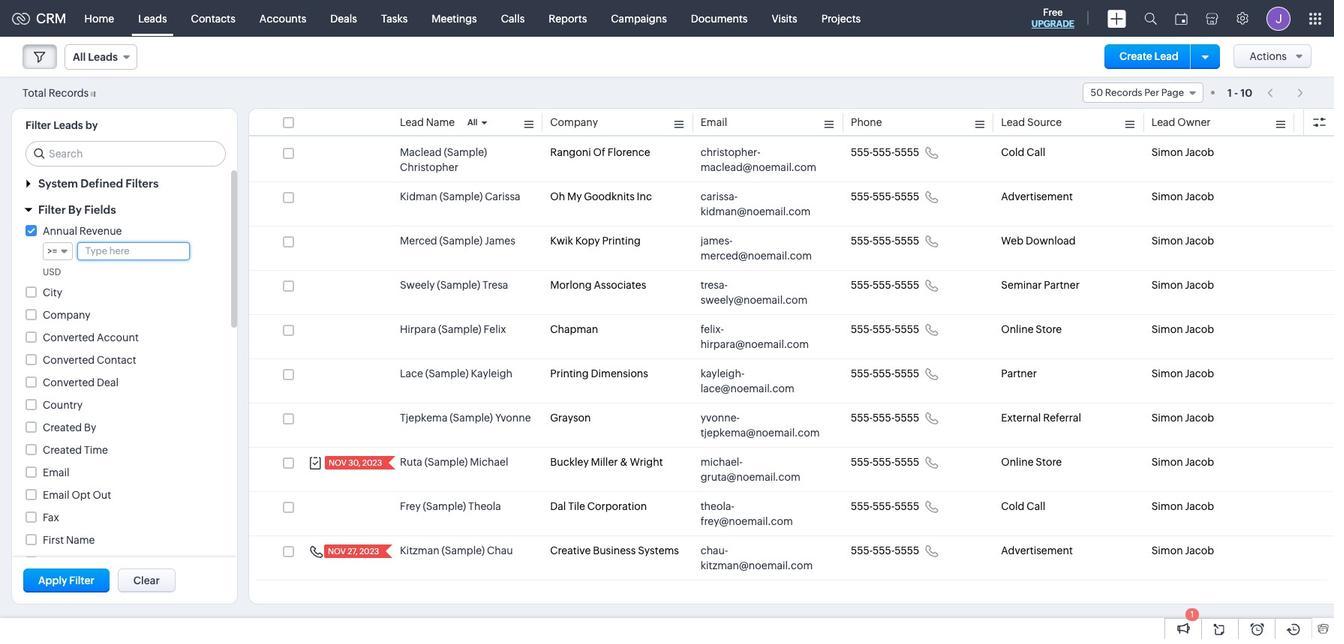 Task type: vqa. For each thing, say whether or not it's contained in the screenshot.


Task type: describe. For each thing, give the bounding box(es) containing it.
simon jacob for felix- hirpara@noemail.com
[[1152, 324, 1215, 336]]

hirpara@noemail.com
[[701, 339, 809, 351]]

converted account
[[43, 332, 139, 344]]

created for created time
[[43, 444, 82, 456]]

(sample) for carissa
[[440, 191, 483, 203]]

simon for kayleigh- lace@noemail.com
[[1152, 368, 1183, 380]]

online store for felix- hirpara@noemail.com
[[1002, 324, 1062, 336]]

printing dimensions
[[550, 368, 648, 380]]

accounts
[[260, 12, 306, 24]]

associates
[[594, 279, 646, 291]]

converted for converted contact
[[43, 354, 95, 366]]

gruta@noemail.com
[[701, 471, 801, 483]]

carissa- kidman@noemail.com link
[[701, 189, 821, 219]]

nov for ruta
[[329, 459, 347, 468]]

create lead
[[1120, 50, 1179, 62]]

simon for carissa- kidman@noemail.com
[[1152, 191, 1183, 203]]

5555 for christopher- maclead@noemail.com
[[895, 146, 920, 158]]

simon for theola- frey@noemail.com
[[1152, 501, 1183, 513]]

apply
[[38, 575, 67, 587]]

kayleigh
[[471, 368, 513, 380]]

555-555-5555 for tresa- sweely@noemail.com
[[851, 279, 920, 291]]

oh
[[550, 191, 565, 203]]

free
[[1044, 7, 1063, 18]]

james-
[[701, 235, 733, 247]]

tasks link
[[369, 0, 420, 36]]

kayleigh- lace@noemail.com
[[701, 368, 795, 395]]

kopy
[[575, 235, 600, 247]]

555-555-5555 for james- merced@noemail.com
[[851, 235, 920, 247]]

0 horizontal spatial printing
[[550, 368, 589, 380]]

jacob for chau- kitzman@noemail.com
[[1186, 545, 1215, 557]]

filter by fields button
[[12, 197, 237, 223]]

chapman
[[550, 324, 598, 336]]

1 vertical spatial email
[[43, 467, 70, 479]]

create menu element
[[1099, 0, 1136, 36]]

555-555-5555 for carissa- kidman@noemail.com
[[851, 191, 920, 203]]

5555 for felix- hirpara@noemail.com
[[895, 324, 920, 336]]

1 horizontal spatial partner
[[1044, 279, 1080, 291]]

2 horizontal spatial leads
[[138, 12, 167, 24]]

kayleigh- lace@noemail.com link
[[701, 366, 821, 396]]

hirpara (sample) felix link
[[400, 322, 506, 337]]

crm
[[36, 11, 66, 26]]

michael-
[[701, 456, 743, 468]]

simon for tresa- sweely@noemail.com
[[1152, 279, 1183, 291]]

frey
[[400, 501, 421, 513]]

1 for 1 - 10
[[1228, 87, 1232, 99]]

rangoni
[[550, 146, 591, 158]]

lead for lead source
[[1002, 116, 1025, 128]]

total records
[[23, 87, 89, 99]]

merced (sample) james
[[400, 235, 516, 247]]

loading image
[[91, 91, 98, 96]]

5555 for kayleigh- lace@noemail.com
[[895, 368, 920, 380]]

simon for christopher- maclead@noemail.com
[[1152, 146, 1183, 158]]

&
[[620, 456, 628, 468]]

usd
[[43, 267, 61, 278]]

kitzman (sample) chau
[[400, 545, 513, 557]]

0 horizontal spatial company
[[43, 309, 91, 321]]

visits
[[772, 12, 798, 24]]

0 horizontal spatial partner
[[1002, 368, 1037, 380]]

5555 for yvonne- tjepkema@noemail.com
[[895, 412, 920, 424]]

calls
[[501, 12, 525, 24]]

jacob for yvonne- tjepkema@noemail.com
[[1186, 412, 1215, 424]]

all for all
[[468, 118, 478, 127]]

christopher- maclead@noemail.com
[[701, 146, 817, 173]]

jacob for felix- hirpara@noemail.com
[[1186, 324, 1215, 336]]

business
[[593, 545, 636, 557]]

yvonne- tjepkema@noemail.com
[[701, 412, 820, 439]]

0 vertical spatial company
[[550, 116, 598, 128]]

advertisement for carissa- kidman@noemail.com
[[1002, 191, 1073, 203]]

all leads
[[73, 51, 118, 63]]

lead inside create lead button
[[1155, 50, 1179, 62]]

crm link
[[12, 11, 66, 26]]

system defined filters button
[[12, 170, 237, 197]]

>=
[[47, 245, 57, 257]]

documents
[[691, 12, 748, 24]]

meetings link
[[420, 0, 489, 36]]

theola- frey@noemail.com link
[[701, 499, 821, 529]]

simon jacob for chau- kitzman@noemail.com
[[1152, 545, 1215, 557]]

yvonne- tjepkema@noemail.com link
[[701, 411, 821, 441]]

christopher- maclead@noemail.com link
[[701, 145, 821, 175]]

creative business systems
[[550, 545, 679, 557]]

simon for james- merced@noemail.com
[[1152, 235, 1183, 247]]

Search text field
[[26, 142, 225, 166]]

simon for felix- hirpara@noemail.com
[[1152, 324, 1183, 336]]

seminar
[[1002, 279, 1042, 291]]

create
[[1120, 50, 1153, 62]]

created time
[[43, 444, 108, 456]]

jacob for tresa- sweely@noemail.com
[[1186, 279, 1215, 291]]

5555 for chau- kitzman@noemail.com
[[895, 545, 920, 557]]

converted for converted account
[[43, 332, 95, 344]]

web
[[1002, 235, 1024, 247]]

chau- kitzman@noemail.com link
[[701, 543, 821, 573]]

seminar partner
[[1002, 279, 1080, 291]]

name for lead name
[[426, 116, 455, 128]]

referral
[[1044, 412, 1082, 424]]

leads link
[[126, 0, 179, 36]]

upgrade
[[1032, 19, 1075, 29]]

christopher-
[[701, 146, 761, 158]]

(sample) for chau
[[442, 545, 485, 557]]

defined
[[81, 177, 123, 190]]

reports
[[549, 12, 587, 24]]

create menu image
[[1108, 9, 1127, 27]]

5555 for james- merced@noemail.com
[[895, 235, 920, 247]]

annual revenue
[[43, 225, 122, 237]]

sweely@noemail.com
[[701, 294, 808, 306]]

2023 for ruta (sample) michael
[[362, 459, 382, 468]]

simon jacob for kayleigh- lace@noemail.com
[[1152, 368, 1215, 380]]

miller
[[591, 456, 618, 468]]

home link
[[73, 0, 126, 36]]

simon jacob for michael- gruta@noemail.com
[[1152, 456, 1215, 468]]

email opt out
[[43, 489, 111, 501]]

morlong associates
[[550, 279, 646, 291]]

(sample) for james
[[439, 235, 483, 247]]

lead owner
[[1152, 116, 1211, 128]]

simon jacob for carissa- kidman@noemail.com
[[1152, 191, 1215, 203]]

10
[[1241, 87, 1253, 99]]

>= field
[[43, 242, 73, 260]]

maclead (sample) christopher
[[400, 146, 487, 173]]

ruta
[[400, 456, 422, 468]]

merced@noemail.com
[[701, 250, 812, 262]]

dal tile corporation
[[550, 501, 647, 513]]

records for 50
[[1105, 87, 1143, 98]]

my
[[567, 191, 582, 203]]

michael- gruta@noemail.com link
[[701, 455, 821, 485]]

per
[[1145, 87, 1160, 98]]

merced (sample) james link
[[400, 233, 516, 248]]

projects
[[822, 12, 861, 24]]

50 records per page
[[1091, 87, 1184, 98]]

buckley miller & wright
[[550, 456, 663, 468]]

chau- kitzman@noemail.com
[[701, 545, 813, 572]]

meetings
[[432, 12, 477, 24]]

converted for converted deal
[[43, 377, 95, 389]]

dal
[[550, 501, 566, 513]]

555-555-5555 for kayleigh- lace@noemail.com
[[851, 368, 920, 380]]

city
[[43, 287, 62, 299]]

advertisement for chau- kitzman@noemail.com
[[1002, 545, 1073, 557]]

maclead
[[400, 146, 442, 158]]

jacob for james- merced@noemail.com
[[1186, 235, 1215, 247]]

free upgrade
[[1032, 7, 1075, 29]]

tresa-
[[701, 279, 728, 291]]

search element
[[1136, 0, 1166, 37]]

(sample) for michael
[[425, 456, 468, 468]]

annual
[[43, 225, 77, 237]]

by
[[85, 119, 98, 131]]



Task type: locate. For each thing, give the bounding box(es) containing it.
tile
[[568, 501, 585, 513]]

jacob for carissa- kidman@noemail.com
[[1186, 191, 1215, 203]]

4 simon jacob from the top
[[1152, 279, 1215, 291]]

owner
[[1178, 116, 1211, 128]]

1 simon jacob from the top
[[1152, 146, 1215, 158]]

all for all leads
[[73, 51, 86, 63]]

1 vertical spatial converted
[[43, 354, 95, 366]]

1 created from the top
[[43, 422, 82, 434]]

kidman (sample) carissa
[[400, 191, 521, 203]]

5 simon from the top
[[1152, 324, 1183, 336]]

1 vertical spatial created
[[43, 444, 82, 456]]

nov left the '30,'
[[329, 459, 347, 468]]

2023 for kitzman (sample) chau
[[359, 547, 379, 556]]

leads up loading icon
[[88, 51, 118, 63]]

4 5555 from the top
[[895, 279, 920, 291]]

filter down "total"
[[26, 119, 51, 131]]

1 horizontal spatial leads
[[88, 51, 118, 63]]

1 advertisement from the top
[[1002, 191, 1073, 203]]

(sample) for tresa
[[437, 279, 480, 291]]

Type here text field
[[78, 243, 189, 260]]

2 555-555-5555 from the top
[[851, 191, 920, 203]]

0 vertical spatial filter
[[26, 119, 51, 131]]

1 converted from the top
[[43, 332, 95, 344]]

online
[[1002, 324, 1034, 336], [1002, 456, 1034, 468]]

all up total records
[[73, 51, 86, 63]]

simon jacob for james- merced@noemail.com
[[1152, 235, 1215, 247]]

jacob for christopher- maclead@noemail.com
[[1186, 146, 1215, 158]]

frey@noemail.com
[[701, 516, 793, 528]]

nov for kitzman
[[328, 547, 346, 556]]

simon jacob for yvonne- tjepkema@noemail.com
[[1152, 412, 1215, 424]]

0 vertical spatial all
[[73, 51, 86, 63]]

call for theola- frey@noemail.com
[[1027, 501, 1046, 513]]

1 vertical spatial name
[[66, 534, 95, 546]]

company down city
[[43, 309, 91, 321]]

2 online from the top
[[1002, 456, 1034, 468]]

6 555-555-5555 from the top
[[851, 368, 920, 380]]

lead for lead name
[[400, 116, 424, 128]]

8 jacob from the top
[[1186, 456, 1215, 468]]

7 simon jacob from the top
[[1152, 412, 1215, 424]]

time
[[84, 444, 108, 456]]

by up time
[[84, 422, 96, 434]]

store
[[1036, 324, 1062, 336], [1036, 456, 1062, 468]]

2 online store from the top
[[1002, 456, 1062, 468]]

9 jacob from the top
[[1186, 501, 1215, 513]]

fax
[[43, 512, 59, 524]]

records right the 50
[[1105, 87, 1143, 98]]

1 vertical spatial 1
[[1191, 610, 1194, 619]]

call for christopher- maclead@noemail.com
[[1027, 146, 1046, 158]]

name right first
[[66, 534, 95, 546]]

2 vertical spatial converted
[[43, 377, 95, 389]]

(sample) down "maclead (sample) christopher" link
[[440, 191, 483, 203]]

leads inside field
[[88, 51, 118, 63]]

filter inside 'dropdown button'
[[38, 203, 66, 216]]

records left loading icon
[[49, 87, 89, 99]]

simon jacob for theola- frey@noemail.com
[[1152, 501, 1215, 513]]

industry
[[43, 557, 83, 569]]

cold for christopher- maclead@noemail.com
[[1002, 146, 1025, 158]]

5555
[[895, 146, 920, 158], [895, 191, 920, 203], [895, 235, 920, 247], [895, 279, 920, 291], [895, 324, 920, 336], [895, 368, 920, 380], [895, 412, 920, 424], [895, 456, 920, 468], [895, 501, 920, 513], [895, 545, 920, 557]]

jacob for kayleigh- lace@noemail.com
[[1186, 368, 1215, 380]]

1 horizontal spatial printing
[[602, 235, 641, 247]]

tjepkema (sample) yvonne link
[[400, 411, 531, 426]]

1 vertical spatial leads
[[88, 51, 118, 63]]

0 horizontal spatial by
[[68, 203, 82, 216]]

download
[[1026, 235, 1076, 247]]

(sample) left tresa
[[437, 279, 480, 291]]

created down created by
[[43, 444, 82, 456]]

lead right create
[[1155, 50, 1179, 62]]

deals link
[[319, 0, 369, 36]]

kitzman
[[400, 545, 440, 557]]

filter down "industry"
[[69, 575, 94, 587]]

leads for all leads
[[88, 51, 118, 63]]

0 vertical spatial name
[[426, 116, 455, 128]]

0 vertical spatial online
[[1002, 324, 1034, 336]]

3 jacob from the top
[[1186, 235, 1215, 247]]

simon jacob
[[1152, 146, 1215, 158], [1152, 191, 1215, 203], [1152, 235, 1215, 247], [1152, 279, 1215, 291], [1152, 324, 1215, 336], [1152, 368, 1215, 380], [1152, 412, 1215, 424], [1152, 456, 1215, 468], [1152, 501, 1215, 513], [1152, 545, 1215, 557]]

contacts
[[191, 12, 236, 24]]

converted up country
[[43, 377, 95, 389]]

0 horizontal spatial leads
[[53, 119, 83, 131]]

All Leads field
[[65, 44, 137, 70]]

0 vertical spatial nov
[[329, 459, 347, 468]]

online store for michael- gruta@noemail.com
[[1002, 456, 1062, 468]]

(sample) left yvonne
[[450, 412, 493, 424]]

1 vertical spatial 2023
[[359, 547, 379, 556]]

7 5555 from the top
[[895, 412, 920, 424]]

advertisement
[[1002, 191, 1073, 203], [1002, 545, 1073, 557]]

lead left owner
[[1152, 116, 1176, 128]]

6 simon from the top
[[1152, 368, 1183, 380]]

account
[[97, 332, 139, 344]]

simon jacob for christopher- maclead@noemail.com
[[1152, 146, 1215, 158]]

(sample) inside maclead (sample) christopher
[[444, 146, 487, 158]]

name for first name
[[66, 534, 95, 546]]

1 vertical spatial nov
[[328, 547, 346, 556]]

email up fax
[[43, 489, 70, 501]]

kidman
[[400, 191, 437, 203]]

buckley
[[550, 456, 589, 468]]

9 simon from the top
[[1152, 501, 1183, 513]]

2 simon jacob from the top
[[1152, 191, 1215, 203]]

goodknits
[[584, 191, 635, 203]]

5555 for carissa- kidman@noemail.com
[[895, 191, 920, 203]]

10 5555 from the top
[[895, 545, 920, 557]]

ruta (sample) michael
[[400, 456, 508, 468]]

(sample) right lace
[[425, 368, 469, 380]]

1 vertical spatial call
[[1027, 501, 1046, 513]]

1 vertical spatial by
[[84, 422, 96, 434]]

0 vertical spatial converted
[[43, 332, 95, 344]]

kwik
[[550, 235, 573, 247]]

6 5555 from the top
[[895, 368, 920, 380]]

records for total
[[49, 87, 89, 99]]

8 simon jacob from the top
[[1152, 456, 1215, 468]]

leads
[[138, 12, 167, 24], [88, 51, 118, 63], [53, 119, 83, 131]]

online store down seminar partner
[[1002, 324, 1062, 336]]

0 vertical spatial 1
[[1228, 87, 1232, 99]]

name up "maclead" on the top of the page
[[426, 116, 455, 128]]

deals
[[331, 12, 357, 24]]

(sample) left felix
[[438, 324, 482, 336]]

email
[[701, 116, 728, 128], [43, 467, 70, 479], [43, 489, 70, 501]]

cold call for theola- frey@noemail.com
[[1002, 501, 1046, 513]]

1 online from the top
[[1002, 324, 1034, 336]]

deal
[[97, 377, 119, 389]]

printing up grayson at the left bottom of the page
[[550, 368, 589, 380]]

converted up converted deal on the bottom of the page
[[43, 354, 95, 366]]

555-555-5555 for theola- frey@noemail.com
[[851, 501, 920, 513]]

lace@noemail.com
[[701, 383, 795, 395]]

james
[[485, 235, 516, 247]]

0 horizontal spatial records
[[49, 87, 89, 99]]

2 cold call from the top
[[1002, 501, 1046, 513]]

source
[[1028, 116, 1062, 128]]

total
[[23, 87, 46, 99]]

store for felix- hirpara@noemail.com
[[1036, 324, 1062, 336]]

0 vertical spatial printing
[[602, 235, 641, 247]]

lead left source
[[1002, 116, 1025, 128]]

2 simon from the top
[[1152, 191, 1183, 203]]

jacob for theola- frey@noemail.com
[[1186, 501, 1215, 513]]

converted up converted contact
[[43, 332, 95, 344]]

555-555-5555 for yvonne- tjepkema@noemail.com
[[851, 412, 920, 424]]

records
[[49, 87, 89, 99], [1105, 87, 1143, 98]]

jacob for michael- gruta@noemail.com
[[1186, 456, 1215, 468]]

5555 for michael- gruta@noemail.com
[[895, 456, 920, 468]]

1 vertical spatial online store
[[1002, 456, 1062, 468]]

wright
[[630, 456, 663, 468]]

theola-
[[701, 501, 735, 513]]

(sample)
[[444, 146, 487, 158], [440, 191, 483, 203], [439, 235, 483, 247], [437, 279, 480, 291], [438, 324, 482, 336], [425, 368, 469, 380], [450, 412, 493, 424], [425, 456, 468, 468], [423, 501, 466, 513], [442, 545, 485, 557]]

8 simon from the top
[[1152, 456, 1183, 468]]

(sample) right frey
[[423, 501, 466, 513]]

5 simon jacob from the top
[[1152, 324, 1215, 336]]

filter for filter by fields
[[38, 203, 66, 216]]

5555 for theola- frey@noemail.com
[[895, 501, 920, 513]]

0 vertical spatial advertisement
[[1002, 191, 1073, 203]]

(sample) left chau
[[442, 545, 485, 557]]

store down external referral
[[1036, 456, 1062, 468]]

store down seminar partner
[[1036, 324, 1062, 336]]

call
[[1027, 146, 1046, 158], [1027, 501, 1046, 513]]

0 vertical spatial call
[[1027, 146, 1046, 158]]

1 horizontal spatial by
[[84, 422, 96, 434]]

2 cold from the top
[[1002, 501, 1025, 513]]

by
[[68, 203, 82, 216], [84, 422, 96, 434]]

(sample) for christopher
[[444, 146, 487, 158]]

converted deal
[[43, 377, 119, 389]]

5 jacob from the top
[[1186, 324, 1215, 336]]

2 call from the top
[[1027, 501, 1046, 513]]

555-
[[851, 146, 873, 158], [873, 146, 895, 158], [851, 191, 873, 203], [873, 191, 895, 203], [851, 235, 873, 247], [873, 235, 895, 247], [851, 279, 873, 291], [873, 279, 895, 291], [851, 324, 873, 336], [873, 324, 895, 336], [851, 368, 873, 380], [873, 368, 895, 380], [851, 412, 873, 424], [873, 412, 895, 424], [851, 456, 873, 468], [873, 456, 895, 468], [851, 501, 873, 513], [873, 501, 895, 513], [851, 545, 873, 557], [873, 545, 895, 557]]

filter up annual
[[38, 203, 66, 216]]

10 simon jacob from the top
[[1152, 545, 1215, 557]]

1 horizontal spatial name
[[426, 116, 455, 128]]

6 simon jacob from the top
[[1152, 368, 1215, 380]]

1 jacob from the top
[[1186, 146, 1215, 158]]

sweely (sample) tresa
[[400, 279, 508, 291]]

simon for yvonne- tjepkema@noemail.com
[[1152, 412, 1183, 424]]

2 vertical spatial email
[[43, 489, 70, 501]]

profile image
[[1267, 6, 1291, 30]]

kitzman@noemail.com
[[701, 560, 813, 572]]

merced
[[400, 235, 437, 247]]

campaigns link
[[599, 0, 679, 36]]

10 jacob from the top
[[1186, 545, 1215, 557]]

leads left by
[[53, 119, 83, 131]]

nov left 27, at left bottom
[[328, 547, 346, 556]]

email up christopher-
[[701, 116, 728, 128]]

profile element
[[1258, 0, 1300, 36]]

lead
[[1155, 50, 1179, 62], [400, 116, 424, 128], [1002, 116, 1025, 128], [1152, 116, 1176, 128]]

1 vertical spatial advertisement
[[1002, 545, 1073, 557]]

2 created from the top
[[43, 444, 82, 456]]

nov 30, 2023 link
[[325, 456, 384, 470]]

9 simon jacob from the top
[[1152, 501, 1215, 513]]

(sample) left james
[[439, 235, 483, 247]]

555-555-5555 for chau- kitzman@noemail.com
[[851, 545, 920, 557]]

online for michael- gruta@noemail.com
[[1002, 456, 1034, 468]]

1 for 1
[[1191, 610, 1194, 619]]

records inside field
[[1105, 87, 1143, 98]]

simon for chau- kitzman@noemail.com
[[1152, 545, 1183, 557]]

2023 right the '30,'
[[362, 459, 382, 468]]

external
[[1002, 412, 1041, 424]]

0 vertical spatial leads
[[138, 12, 167, 24]]

page
[[1162, 87, 1184, 98]]

row group
[[249, 138, 1335, 581]]

1 call from the top
[[1027, 146, 1046, 158]]

maclead@noemail.com
[[701, 161, 817, 173]]

1 vertical spatial online
[[1002, 456, 1034, 468]]

2 jacob from the top
[[1186, 191, 1215, 203]]

projects link
[[810, 0, 873, 36]]

5555 for tresa- sweely@noemail.com
[[895, 279, 920, 291]]

store for michael- gruta@noemail.com
[[1036, 456, 1062, 468]]

by inside filter by fields 'dropdown button'
[[68, 203, 82, 216]]

7 jacob from the top
[[1186, 412, 1215, 424]]

all inside all leads field
[[73, 51, 86, 63]]

3 converted from the top
[[43, 377, 95, 389]]

yvonne-
[[701, 412, 740, 424]]

2 converted from the top
[[43, 354, 95, 366]]

(sample) for theola
[[423, 501, 466, 513]]

(sample) for felix
[[438, 324, 482, 336]]

3 555-555-5555 from the top
[[851, 235, 920, 247]]

50 Records Per Page field
[[1083, 83, 1204, 103]]

1 cold call from the top
[[1002, 146, 1046, 158]]

partner
[[1044, 279, 1080, 291], [1002, 368, 1037, 380]]

7 simon from the top
[[1152, 412, 1183, 424]]

0 horizontal spatial name
[[66, 534, 95, 546]]

0 vertical spatial partner
[[1044, 279, 1080, 291]]

email down created time
[[43, 467, 70, 479]]

2 5555 from the top
[[895, 191, 920, 203]]

0 vertical spatial by
[[68, 203, 82, 216]]

1 5555 from the top
[[895, 146, 920, 158]]

by for created
[[84, 422, 96, 434]]

1 vertical spatial printing
[[550, 368, 589, 380]]

online store down external referral
[[1002, 456, 1062, 468]]

apply filter button
[[23, 569, 110, 593]]

converted contact
[[43, 354, 136, 366]]

1 simon from the top
[[1152, 146, 1183, 158]]

1 vertical spatial partner
[[1002, 368, 1037, 380]]

nov 27, 2023 link
[[324, 545, 381, 558]]

sweely (sample) tresa link
[[400, 278, 508, 293]]

systems
[[638, 545, 679, 557]]

filter inside button
[[69, 575, 94, 587]]

9 5555 from the top
[[895, 501, 920, 513]]

0 vertical spatial email
[[701, 116, 728, 128]]

5 5555 from the top
[[895, 324, 920, 336]]

4 simon from the top
[[1152, 279, 1183, 291]]

contact
[[97, 354, 136, 366]]

1 vertical spatial store
[[1036, 456, 1062, 468]]

created for created by
[[43, 422, 82, 434]]

online down external
[[1002, 456, 1034, 468]]

felix
[[484, 324, 506, 336]]

partner right seminar
[[1044, 279, 1080, 291]]

jacob
[[1186, 146, 1215, 158], [1186, 191, 1215, 203], [1186, 235, 1215, 247], [1186, 279, 1215, 291], [1186, 324, 1215, 336], [1186, 368, 1215, 380], [1186, 412, 1215, 424], [1186, 456, 1215, 468], [1186, 501, 1215, 513], [1186, 545, 1215, 557]]

3 simon from the top
[[1152, 235, 1183, 247]]

3 5555 from the top
[[895, 235, 920, 247]]

navigation
[[1260, 82, 1312, 104]]

0 vertical spatial cold call
[[1002, 146, 1046, 158]]

(sample) for kayleigh
[[425, 368, 469, 380]]

kitzman (sample) chau link
[[400, 543, 513, 558]]

documents link
[[679, 0, 760, 36]]

all up "maclead (sample) christopher" link
[[468, 118, 478, 127]]

theola- frey@noemail.com
[[701, 501, 793, 528]]

(sample) right ruta
[[425, 456, 468, 468]]

first
[[43, 534, 64, 546]]

7 555-555-5555 from the top
[[851, 412, 920, 424]]

lead up "maclead" on the top of the page
[[400, 116, 424, 128]]

web download
[[1002, 235, 1076, 247]]

simon for michael- gruta@noemail.com
[[1152, 456, 1183, 468]]

1 online store from the top
[[1002, 324, 1062, 336]]

4 jacob from the top
[[1186, 279, 1215, 291]]

1 vertical spatial filter
[[38, 203, 66, 216]]

2 vertical spatial leads
[[53, 119, 83, 131]]

2 advertisement from the top
[[1002, 545, 1073, 557]]

1 555-555-5555 from the top
[[851, 146, 920, 158]]

0 vertical spatial online store
[[1002, 324, 1062, 336]]

online down seminar
[[1002, 324, 1034, 336]]

by up the 'annual revenue'
[[68, 203, 82, 216]]

kidman (sample) carissa link
[[400, 189, 521, 204]]

1 store from the top
[[1036, 324, 1062, 336]]

michael- gruta@noemail.com
[[701, 456, 801, 483]]

0 vertical spatial cold
[[1002, 146, 1025, 158]]

6 jacob from the top
[[1186, 368, 1215, 380]]

kidman@noemail.com
[[701, 206, 811, 218]]

reports link
[[537, 0, 599, 36]]

out
[[93, 489, 111, 501]]

10 simon from the top
[[1152, 545, 1183, 557]]

creative
[[550, 545, 591, 557]]

50
[[1091, 87, 1104, 98]]

felix-
[[701, 324, 724, 336]]

3 simon jacob from the top
[[1152, 235, 1215, 247]]

2023 right 27, at left bottom
[[359, 547, 379, 556]]

0 horizontal spatial all
[[73, 51, 86, 63]]

ruta (sample) michael link
[[400, 455, 508, 470]]

1 cold from the top
[[1002, 146, 1025, 158]]

8 5555 from the top
[[895, 456, 920, 468]]

filter for filter leads by
[[26, 119, 51, 131]]

converted
[[43, 332, 95, 344], [43, 354, 95, 366], [43, 377, 95, 389]]

1 vertical spatial cold
[[1002, 501, 1025, 513]]

4 555-555-5555 from the top
[[851, 279, 920, 291]]

online for felix- hirpara@noemail.com
[[1002, 324, 1034, 336]]

1 horizontal spatial records
[[1105, 87, 1143, 98]]

created down country
[[43, 422, 82, 434]]

printing right kopy
[[602, 235, 641, 247]]

external referral
[[1002, 412, 1082, 424]]

1 horizontal spatial 1
[[1228, 87, 1232, 99]]

8 555-555-5555 from the top
[[851, 456, 920, 468]]

1 horizontal spatial company
[[550, 116, 598, 128]]

555-555-5555 for felix- hirpara@noemail.com
[[851, 324, 920, 336]]

1 vertical spatial all
[[468, 118, 478, 127]]

2 store from the top
[[1036, 456, 1062, 468]]

0 horizontal spatial 1
[[1191, 610, 1194, 619]]

0 vertical spatial created
[[43, 422, 82, 434]]

lead for lead owner
[[1152, 116, 1176, 128]]

(sample) up christopher
[[444, 146, 487, 158]]

calendar image
[[1175, 12, 1188, 24]]

hirpara (sample) felix
[[400, 324, 506, 336]]

leads right home
[[138, 12, 167, 24]]

5 555-555-5555 from the top
[[851, 324, 920, 336]]

10 555-555-5555 from the top
[[851, 545, 920, 557]]

simon jacob for tresa- sweely@noemail.com
[[1152, 279, 1215, 291]]

1 vertical spatial cold call
[[1002, 501, 1046, 513]]

2 vertical spatial filter
[[69, 575, 94, 587]]

1 vertical spatial company
[[43, 309, 91, 321]]

(sample) for yvonne
[[450, 412, 493, 424]]

tjepkema@noemail.com
[[701, 427, 820, 439]]

555-555-5555 for michael- gruta@noemail.com
[[851, 456, 920, 468]]

search image
[[1145, 12, 1157, 25]]

9 555-555-5555 from the top
[[851, 501, 920, 513]]

row group containing maclead (sample) christopher
[[249, 138, 1335, 581]]

cold call for christopher- maclead@noemail.com
[[1002, 146, 1046, 158]]

555-555-5555 for christopher- maclead@noemail.com
[[851, 146, 920, 158]]

cold for theola- frey@noemail.com
[[1002, 501, 1025, 513]]

leads for filter leads by
[[53, 119, 83, 131]]

simon
[[1152, 146, 1183, 158], [1152, 191, 1183, 203], [1152, 235, 1183, 247], [1152, 279, 1183, 291], [1152, 324, 1183, 336], [1152, 368, 1183, 380], [1152, 412, 1183, 424], [1152, 456, 1183, 468], [1152, 501, 1183, 513], [1152, 545, 1183, 557]]

1 horizontal spatial all
[[468, 118, 478, 127]]

0 vertical spatial 2023
[[362, 459, 382, 468]]

company up rangoni
[[550, 116, 598, 128]]

carissa- kidman@noemail.com
[[701, 191, 811, 218]]

chau-
[[701, 545, 728, 557]]

logo image
[[12, 12, 30, 24]]

partner up external
[[1002, 368, 1037, 380]]

0 vertical spatial store
[[1036, 324, 1062, 336]]

by for filter
[[68, 203, 82, 216]]

florence
[[608, 146, 650, 158]]

inc
[[637, 191, 652, 203]]



